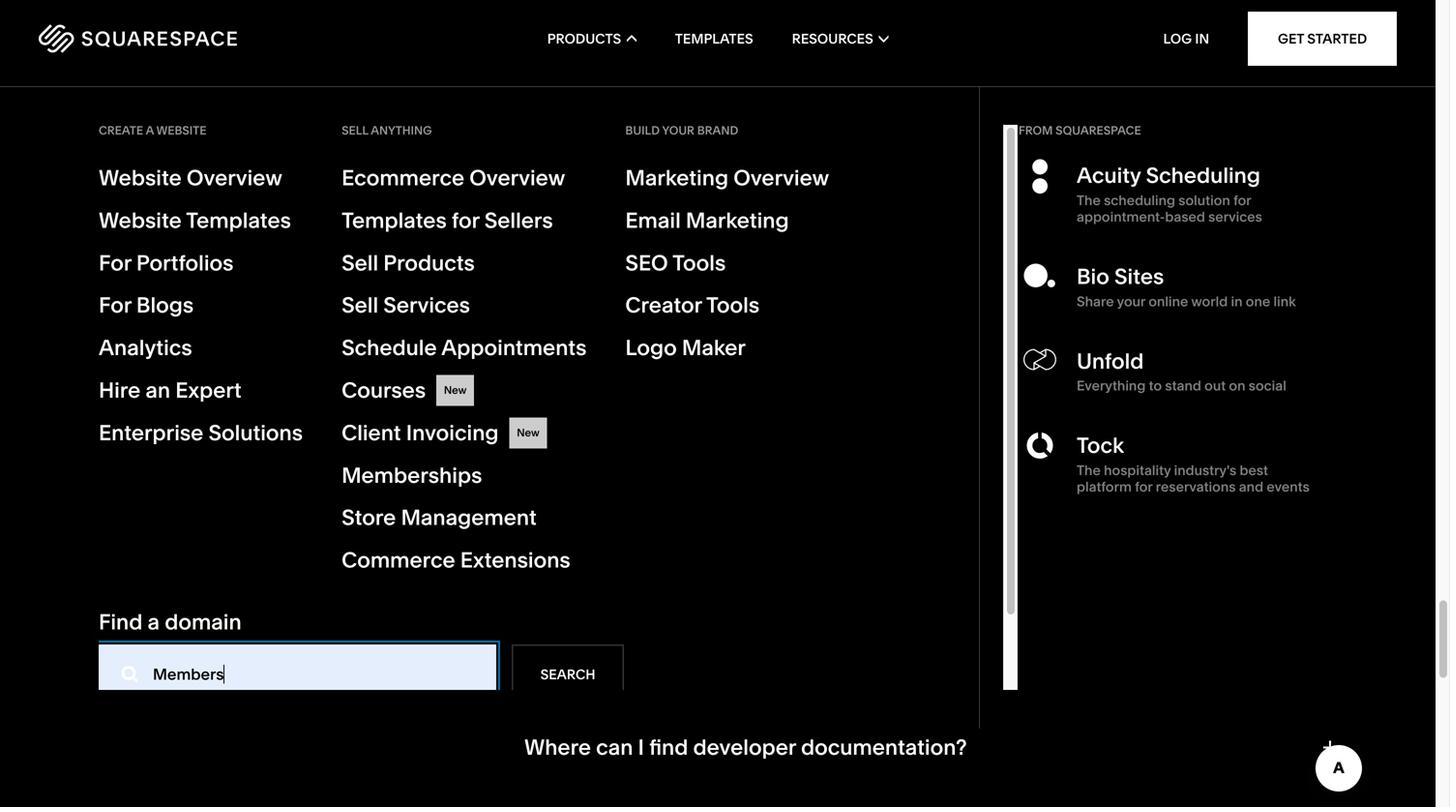 Task type: locate. For each thing, give the bounding box(es) containing it.
log             in
[[1164, 30, 1210, 47]]

1 vertical spatial a
[[148, 609, 160, 635]]

hide answer image
[[1322, 36, 1338, 50]]

sell products
[[342, 250, 475, 276]]

memberships link
[[342, 460, 587, 491]]

does
[[575, 30, 625, 56]]

1 horizontal spatial templates
[[342, 207, 447, 233]]

0 vertical spatial sell
[[342, 123, 369, 137]]

0 vertical spatial services
[[1209, 208, 1263, 225]]

of up the from squarespace
[[1062, 100, 1079, 121]]

2 vertical spatial access
[[525, 141, 583, 163]]

any
[[1267, 79, 1299, 100]]

authorize up policies
[[912, 79, 990, 100]]

2 vertical spatial sell
[[342, 292, 379, 318]]

connect inside the extensions listed in squarespace extensions are provided by third parties and not squarespace. if you connect an extension to your site, the relationship is between you and the applicable third-party extension provider. your use of the extension and their services is governed by the extension provider's terms of service, privacy notice, or similar terms. they're not subject to the squarespace's terms of service, privacy policy, data processing addendum, or other policies. the inclusion of an extension within squarespace extensions is provided without recommendation or endorsement.
[[691, 486, 759, 507]]

extensions down provides
[[560, 465, 649, 486]]

0 vertical spatial for
[[99, 250, 131, 276]]

the inside "if you have an issue with an extension, reach out to the extension provider's support team via the link on the extension's details page. the extension provider is solely responsible for providing all support, maintenance, and technical assistance with the service provided through the extension."
[[853, 303, 884, 325]]

0 vertical spatial similar
[[525, 121, 579, 142]]

overview for templates
[[187, 165, 282, 191]]

where
[[525, 661, 591, 687], [525, 734, 591, 760]]

3 sell from the top
[[342, 292, 379, 318]]

0 vertical spatial by
[[1040, 465, 1060, 486]]

information
[[525, 100, 620, 121]]

1 vertical spatial if
[[642, 486, 653, 507]]

ensure
[[661, 162, 718, 184]]

0 horizontal spatial subject
[[556, 548, 618, 570]]

on left social
[[1230, 378, 1246, 394]]

1 vertical spatial terms.
[[1183, 527, 1235, 549]]

to left the "stand"
[[1149, 378, 1162, 394]]

do
[[576, 234, 603, 260]]

1 horizontal spatial provider's
[[1061, 282, 1145, 304]]

provider's
[[1061, 282, 1145, 304], [749, 527, 832, 549]]

2 horizontal spatial extensions
[[1077, 569, 1167, 591]]

1 vertical spatial with
[[689, 282, 724, 304]]

extension down related
[[888, 303, 968, 325]]

templates for sellers
[[342, 207, 553, 233]]

1 who from the top
[[525, 234, 571, 260]]

provider's up the inclusion at bottom
[[749, 527, 832, 549]]

terms. up responsibility
[[583, 121, 636, 142]]

connect
[[611, 79, 679, 100], [691, 486, 759, 507]]

an right hire
[[146, 377, 170, 403]]

tools
[[673, 250, 726, 276], [707, 292, 760, 318]]

extension down your
[[825, 569, 906, 591]]

you
[[576, 79, 607, 100], [661, 100, 691, 121], [722, 162, 753, 184], [539, 282, 569, 304], [657, 486, 687, 507], [1200, 486, 1230, 507]]

1 vertical spatial subject
[[556, 548, 618, 570]]

0 vertical spatial out
[[893, 282, 920, 304]]

2 sell from the top
[[342, 250, 379, 276]]

is
[[777, 100, 791, 121], [1047, 303, 1060, 325], [1106, 486, 1119, 507], [1233, 507, 1246, 528], [1171, 569, 1185, 591]]

3 overview from the left
[[734, 165, 830, 191]]

sell products link
[[342, 248, 587, 278]]

support
[[1149, 282, 1214, 304]]

with down email marketing
[[701, 234, 744, 260]]

templates down website overview link
[[186, 207, 291, 233]]

site.
[[627, 141, 661, 163]]

extension up terms on the right of the page
[[788, 486, 869, 507]]

1 vertical spatial on
[[1230, 378, 1246, 394]]

extension, up fully
[[708, 79, 793, 100]]

website for website templates
[[99, 207, 182, 233]]

for
[[1234, 192, 1252, 208], [452, 207, 480, 233], [1218, 303, 1241, 325], [1136, 479, 1153, 495]]

recommendation
[[591, 590, 735, 611]]

creator tools
[[626, 292, 760, 318]]

solution
[[1179, 192, 1231, 208]]

create a website
[[99, 123, 207, 137]]

you'll
[[796, 79, 840, 100]]

1 vertical spatial similar
[[1124, 527, 1179, 549]]

1 vertical spatial tools
[[707, 292, 760, 318]]

who down sellers
[[525, 234, 571, 260]]

extension, inside "if you have an issue with an extension, reach out to the extension provider's support team via the link on the extension's details page. the extension provider is solely responsible for providing all support, maintenance, and technical assistance with the service provided through the extension."
[[752, 282, 837, 304]]

1 horizontal spatial subject
[[795, 100, 856, 121]]

2 who from the top
[[525, 416, 571, 442]]

0 vertical spatial extension,
[[708, 79, 793, 100]]

for left one
[[1218, 303, 1241, 325]]

1 horizontal spatial privacy
[[1151, 100, 1212, 121]]

1 horizontal spatial notice,
[[1216, 100, 1272, 121]]

for right solution
[[1234, 192, 1252, 208]]

0 vertical spatial extension's
[[912, 100, 1006, 121]]

who
[[525, 234, 571, 260], [525, 416, 571, 442]]

1 horizontal spatial overview
[[470, 165, 565, 191]]

1 horizontal spatial by
[[1040, 465, 1060, 486]]

1 horizontal spatial products
[[548, 30, 622, 47]]

applicable
[[525, 507, 612, 528]]

bio sites share your online world in one link
[[1077, 263, 1297, 310]]

provided left third
[[961, 465, 1036, 486]]

is left addendum,
[[1171, 569, 1185, 591]]

sell services link
[[342, 290, 587, 321]]

store management
[[342, 504, 537, 531]]

1 overview from the left
[[187, 165, 282, 191]]

1 horizontal spatial in
[[1232, 293, 1243, 310]]

tools up creator tools
[[673, 250, 726, 276]]

1 horizontal spatial access
[[772, 30, 843, 56]]

for left blogs
[[99, 292, 131, 318]]

link up through
[[556, 303, 585, 325]]

is inside "if you have an issue with an extension, reach out to the extension provider's support team via the link on the extension's details page. the extension provider is solely responsible for providing all support, maintenance, and technical assistance with the service provided through the extension."
[[1047, 303, 1060, 325]]

who for who do i contact with extension-related questions?
[[525, 234, 571, 260]]

0 vertical spatial in
[[1232, 293, 1243, 310]]

i
[[608, 234, 614, 260], [638, 734, 645, 760]]

0 horizontal spatial terms
[[836, 527, 885, 549]]

0 vertical spatial extensions
[[560, 465, 649, 486]]

privacy inside the extensions listed in squarespace extensions are provided by third parties and not squarespace. if you connect an extension to your site, the relationship is between you and the applicable third-party extension provider. your use of the extension and their services is governed by the extension provider's terms of service, privacy notice, or similar terms. they're not subject to the squarespace's terms of service, privacy policy, data processing addendum, or other policies. the inclusion of an extension within squarespace extensions is provided without recommendation or endorsement.
[[978, 527, 1038, 549]]

2 horizontal spatial overview
[[734, 165, 830, 191]]

0 vertical spatial provided
[[1164, 324, 1239, 345]]

for down ecommerce overview link
[[452, 207, 480, 233]]

0 vertical spatial where
[[525, 661, 591, 687]]

an down seo tools link
[[728, 282, 748, 304]]

service, up the from squarespace
[[1083, 100, 1147, 121]]

overview for for
[[470, 165, 565, 191]]

2 vertical spatial provided
[[1189, 569, 1264, 591]]

policy,
[[1010, 548, 1063, 570]]

new up invoicing
[[444, 384, 467, 397]]

2 horizontal spatial templates
[[675, 30, 754, 47]]

extension's
[[912, 100, 1006, 121], [645, 303, 739, 325]]

0 horizontal spatial similar
[[525, 121, 579, 142]]

1 horizontal spatial service,
[[1083, 100, 1147, 121]]

enterprise
[[99, 419, 204, 446]]

ecommerce overview
[[342, 165, 565, 191]]

the inside acuity scheduling the scheduling solution for appointment-based services
[[1077, 192, 1101, 208]]

extensions inside the extensions listed in squarespace extensions are provided by third parties and not squarespace. if you connect an extension to your site, the relationship is between you and the applicable third-party extension provider. your use of the extension and their services is governed by the extension provider's terms of service, privacy notice, or similar terms. they're not subject to the squarespace's terms of service, privacy policy, data processing addendum, or other policies. the inclusion of an extension within squarespace extensions is provided without recommendation or endorsement.
[[560, 465, 649, 486]]

for inside "if you have an issue with an extension, reach out to the extension provider's support team via the link on the extension's details page. the extension provider is solely responsible for providing all support, maintenance, and technical assistance with the service provided through the extension."
[[1218, 303, 1241, 325]]

products up when
[[548, 30, 622, 47]]

templates
[[675, 30, 754, 47], [186, 207, 291, 233], [342, 207, 447, 233]]

you down who provides the extension?
[[657, 486, 687, 507]]

team
[[1218, 282, 1261, 304]]

extension up the inclusion at bottom
[[664, 527, 745, 549]]

who left provides
[[525, 416, 571, 442]]

service,
[[1083, 100, 1147, 121], [909, 527, 974, 549]]

1 horizontal spatial on
[[1230, 378, 1246, 394]]

terms. inside the extensions listed in squarespace extensions are provided by third parties and not squarespace. if you connect an extension to your site, the relationship is between you and the applicable third-party extension provider. your use of the extension and their services is governed by the extension provider's terms of service, privacy notice, or similar terms. they're not subject to the squarespace's terms of service, privacy policy, data processing addendum, or other policies. the inclusion of an extension within squarespace extensions is provided without recommendation or endorsement.
[[1183, 527, 1235, 549]]

marketing overview
[[626, 165, 830, 191]]

industry's
[[1175, 462, 1237, 479]]

extension, inside when you connect an extension, you'll need to authorize access to your site's information. any information that you authorize is subject to the extension's terms of service, privacy notice, or similar terms. make sure to fully review these policies before authorizing an extension to access your site. while squarespace keeps your account and site secure, it's your responsibility to ensure you trust the extension you're connecting.
[[708, 79, 793, 100]]

to up keeps
[[860, 100, 877, 121]]

service, up within
[[909, 527, 974, 549]]

a right find
[[148, 609, 160, 635]]

ecommerce
[[342, 165, 465, 191]]

is up addendum,
[[1233, 507, 1246, 528]]

overview down fully
[[734, 165, 830, 191]]

0 horizontal spatial new
[[444, 384, 467, 397]]

2 website from the top
[[99, 207, 182, 233]]

responsible
[[1116, 303, 1214, 325]]

similar down between
[[1124, 527, 1179, 549]]

by up policies.
[[609, 527, 629, 549]]

i for contact
[[608, 234, 614, 260]]

on inside unfold everything to stand out on social
[[1230, 378, 1246, 394]]

0 horizontal spatial extension's
[[645, 303, 739, 325]]

sell left anything
[[342, 123, 369, 137]]

templates for templates
[[675, 30, 754, 47]]

squarespace
[[1056, 123, 1142, 137], [716, 141, 825, 163], [722, 465, 832, 486], [963, 569, 1073, 591]]

similar
[[525, 121, 579, 142], [1124, 527, 1179, 549]]

social
[[1249, 378, 1287, 394]]

extensions
[[560, 465, 649, 486], [634, 661, 744, 687]]

to left ensure
[[640, 162, 657, 184]]

1 sell from the top
[[342, 123, 369, 137]]

in inside the extensions listed in squarespace extensions are provided by third parties and not squarespace. if you connect an extension to your site, the relationship is between you and the applicable third-party extension provider. your use of the extension and their services is governed by the extension provider's terms of service, privacy notice, or similar terms. they're not subject to the squarespace's terms of service, privacy policy, data processing addendum, or other policies. the inclusion of an extension within squarespace extensions is provided without recommendation or endorsement.
[[703, 465, 718, 486]]

2 vertical spatial with
[[1030, 324, 1065, 345]]

0 horizontal spatial not
[[525, 548, 552, 570]]

marketing
[[626, 165, 729, 191], [686, 207, 789, 233]]

trust
[[757, 162, 795, 184]]

2 for from the top
[[99, 292, 131, 318]]

squarespace right within
[[963, 569, 1073, 591]]

secure,
[[1065, 141, 1126, 163]]

provided down they're
[[1189, 569, 1264, 591]]

extension's up account
[[912, 100, 1006, 121]]

notice, inside when you connect an extension, you'll need to authorize access to your site's information. any information that you authorize is subject to the extension's terms of service, privacy notice, or similar terms. make sure to fully review these policies before authorizing an extension to access your site. while squarespace keeps your account and site secure, it's your responsibility to ensure you trust the extension you're connecting.
[[1216, 100, 1272, 121]]

1 vertical spatial i
[[638, 734, 645, 760]]

governed
[[525, 527, 605, 549]]

where left the 'can'
[[525, 734, 591, 760]]

you left "have"
[[539, 282, 569, 304]]

store
[[342, 504, 396, 531]]

marketing down marketing overview link
[[686, 207, 789, 233]]

privacy
[[1151, 100, 1212, 121], [978, 527, 1038, 549]]

and inside tock the hospitality industry's best platform for reservations and events
[[1240, 479, 1264, 495]]

website down create a website
[[99, 165, 182, 191]]

a right "create"
[[146, 123, 154, 137]]

third-
[[616, 507, 662, 528]]

1 vertical spatial provider's
[[749, 527, 832, 549]]

terms. down reservations
[[1183, 527, 1235, 549]]

on inside "if you have an issue with an extension, reach out to the extension provider's support team via the link on the extension's details page. the extension provider is solely responsible for providing all support, maintenance, and technical assistance with the service provided through the extension."
[[589, 303, 610, 325]]

0 horizontal spatial notice,
[[1042, 527, 1099, 549]]

for portfolios link
[[99, 248, 303, 278]]

0 vertical spatial notice,
[[1216, 100, 1272, 121]]

client
[[342, 419, 401, 446]]

1 for from the top
[[99, 250, 131, 276]]

make
[[640, 121, 685, 142]]

terms inside when you connect an extension, you'll need to authorize access to your site's information. any information that you authorize is subject to the extension's terms of service, privacy notice, or similar terms. make sure to fully review these policies before authorizing an extension to access your site. while squarespace keeps your account and site secure, it's your responsibility to ensure you trust the extension you're connecting.
[[1010, 100, 1058, 121]]

1 horizontal spatial out
[[1205, 378, 1226, 394]]

2 overview from the left
[[470, 165, 565, 191]]

1 vertical spatial privacy
[[978, 527, 1038, 549]]

solely
[[1064, 303, 1112, 325]]

domain
[[165, 609, 242, 635]]

1 vertical spatial notice,
[[1042, 527, 1099, 549]]

0 horizontal spatial terms.
[[583, 121, 636, 142]]

i right the do
[[608, 234, 614, 260]]

get
[[1278, 30, 1305, 47]]

maintenance,
[[705, 324, 818, 345]]

0 vertical spatial terms.
[[583, 121, 636, 142]]

1 vertical spatial new
[[517, 426, 540, 439]]

privacy inside when you connect an extension, you'll need to authorize access to your site's information. any information that you authorize is subject to the extension's terms of service, privacy notice, or similar terms. make sure to fully review these policies before authorizing an extension to access your site. while squarespace keeps your account and site secure, it's your responsibility to ensure you trust the extension you're connecting.
[[1151, 100, 1212, 121]]

are inside the extensions listed in squarespace extensions are provided by third parties and not squarespace. if you connect an extension to your site, the relationship is between you and the applicable third-party extension provider. your use of the extension and their services is governed by the extension provider's terms of service, privacy notice, or similar terms. they're not subject to the squarespace's terms of service, privacy policy, data processing addendum, or other policies. the inclusion of an extension within squarespace extensions is provided without recommendation or endorsement.
[[930, 465, 957, 486]]

0 horizontal spatial extensions
[[460, 547, 571, 573]]

0 horizontal spatial products
[[384, 250, 475, 276]]

with right assistance
[[1030, 324, 1065, 345]]

for up for blogs at top
[[99, 250, 131, 276]]

1 vertical spatial sell
[[342, 250, 379, 276]]

to up technical
[[924, 282, 941, 304]]

and inside when you connect an extension, you'll need to authorize access to your site's information. any information that you authorize is subject to the extension's terms of service, privacy notice, or similar terms. make sure to fully review these policies before authorizing an extension to access your site. while squarespace keeps your account and site secure, it's your responsibility to ensure you trust the extension you're connecting.
[[995, 141, 1027, 163]]

extension's up logo maker
[[645, 303, 739, 325]]

to inside unfold everything to stand out on social
[[1149, 378, 1162, 394]]

0 vertical spatial privacy
[[1151, 100, 1212, 121]]

2 where from the top
[[525, 734, 591, 760]]

appointments
[[442, 334, 587, 361]]

extensions down their
[[1077, 569, 1167, 591]]

1 website from the top
[[99, 165, 182, 191]]

provided down 'world'
[[1164, 324, 1239, 345]]

an left provider.
[[763, 486, 784, 507]]

1 vertical spatial access
[[994, 79, 1052, 100]]

for for for blogs
[[99, 292, 131, 318]]

notice, down relationship
[[1042, 527, 1099, 549]]

1 horizontal spatial if
[[642, 486, 653, 507]]

schedule appointments
[[342, 334, 587, 361]]

authorize up brand
[[695, 100, 773, 121]]

squarespace up marketing overview
[[716, 141, 825, 163]]

services inside the extensions listed in squarespace extensions are provided by third parties and not squarespace. if you connect an extension to your site, the relationship is between you and the applicable third-party extension provider. your use of the extension and their services is governed by the extension provider's terms of service, privacy notice, or similar terms. they're not subject to the squarespace's terms of service, privacy policy, data processing addendum, or other policies. the inclusion of an extension within squarespace extensions is provided without recommendation or endorsement.
[[1160, 507, 1229, 528]]

1 vertical spatial website
[[99, 207, 182, 233]]

an inside hire an expert link
[[146, 377, 170, 403]]

provided
[[1164, 324, 1239, 345], [961, 465, 1036, 486], [1189, 569, 1264, 591]]

1 vertical spatial extension's
[[645, 303, 739, 325]]

0 horizontal spatial i
[[608, 234, 614, 260]]

is left solely
[[1047, 303, 1060, 325]]

out
[[893, 282, 920, 304], [1205, 378, 1226, 394]]

notice, up scheduling
[[1216, 100, 1272, 121]]

if
[[525, 282, 535, 304], [642, 486, 653, 507]]

they're
[[1239, 527, 1300, 549]]

bio
[[1077, 263, 1110, 289]]

similar inside the extensions listed in squarespace extensions are provided by third parties and not squarespace. if you connect an extension to your site, the relationship is between you and the applicable third-party extension provider. your use of the extension and their services is governed by the extension provider's terms of service, privacy notice, or similar terms. they're not subject to the squarespace's terms of service, privacy policy, data processing addendum, or other policies. the inclusion of an extension within squarespace extensions is provided without recommendation or endorsement.
[[1124, 527, 1179, 549]]

0 vertical spatial terms
[[1010, 100, 1058, 121]]

0 horizontal spatial if
[[525, 282, 535, 304]]

listed
[[653, 465, 699, 486]]

0 vertical spatial products
[[548, 30, 622, 47]]

out inside "if you have an issue with an extension, reach out to the extension provider's support team via the link on the extension's details page. the extension provider is solely responsible for providing all support, maintenance, and technical assistance with the service provided through the extension."
[[893, 282, 920, 304]]

access down the information
[[525, 141, 583, 163]]

0 vertical spatial provider's
[[1061, 282, 1145, 304]]

via
[[1264, 282, 1288, 304]]

who for who provides the extension?
[[525, 416, 571, 442]]

your right it's
[[1157, 141, 1194, 163]]

client invoicing
[[342, 419, 499, 446]]

extension up policy, on the bottom of page
[[997, 507, 1078, 528]]

of right use
[[946, 507, 962, 528]]

provider's inside "if you have an issue with an extension, reach out to the extension provider's support team via the link on the extension's details page. the extension provider is solely responsible for providing all support, maintenance, and technical assistance with the service provided through the extension."
[[1061, 282, 1145, 304]]

extensions up find
[[634, 661, 744, 687]]

0 horizontal spatial link
[[556, 303, 585, 325]]

1 vertical spatial products
[[384, 250, 475, 276]]

0 vertical spatial a
[[146, 123, 154, 137]]

for
[[99, 250, 131, 276], [99, 292, 131, 318]]

link inside bio sites share your online world in one link
[[1274, 293, 1297, 310]]

an down provider.
[[800, 569, 821, 591]]

website for website overview
[[99, 165, 182, 191]]

not up without at bottom left
[[525, 548, 552, 570]]

subject up keeps
[[795, 100, 856, 121]]

how does the extension access data?
[[525, 30, 904, 56]]

1 vertical spatial by
[[609, 527, 629, 549]]

1 vertical spatial service,
[[909, 527, 974, 549]]

connect up squarespace's on the bottom
[[691, 486, 759, 507]]

access up from
[[994, 79, 1052, 100]]

i for find
[[638, 734, 645, 760]]

the right the page.
[[853, 303, 884, 325]]

0 horizontal spatial in
[[703, 465, 718, 486]]

if inside "if you have an issue with an extension, reach out to the extension provider's support team via the link on the extension's details page. the extension provider is solely responsible for providing all support, maintenance, and technical assistance with the service provided through the extension."
[[525, 282, 535, 304]]

available?
[[749, 661, 850, 687]]

1 vertical spatial not
[[525, 548, 552, 570]]

terms. inside when you connect an extension, you'll need to authorize access to your site's information. any information that you authorize is subject to the extension's terms of service, privacy notice, or similar terms. make sure to fully review these policies before authorizing an extension to access your site. while squarespace keeps your account and site secure, it's your responsibility to ensure you trust the extension you're connecting.
[[583, 121, 636, 142]]

0 vertical spatial with
[[701, 234, 744, 260]]

if left listed
[[642, 486, 653, 507]]

based
[[1166, 208, 1206, 225]]

is left you'll
[[777, 100, 791, 121]]

1 vertical spatial services
[[1160, 507, 1229, 528]]

contact
[[619, 234, 696, 260]]

0 vertical spatial website
[[99, 165, 182, 191]]

link inside "if you have an issue with an extension, reach out to the extension provider's support team via the link on the extension's details page. the extension provider is solely responsible for providing all support, maintenance, and technical assistance with the service provided through the extension."
[[556, 303, 585, 325]]

1 vertical spatial terms
[[836, 527, 885, 549]]

search
[[541, 666, 596, 683]]

you down 'industry's'
[[1200, 486, 1230, 507]]

0 vertical spatial new
[[444, 384, 467, 397]]

creator
[[626, 292, 702, 318]]

0 horizontal spatial out
[[893, 282, 920, 304]]

1 horizontal spatial terms
[[1010, 100, 1058, 121]]

0 horizontal spatial connect
[[611, 79, 679, 100]]

templates up brand
[[675, 30, 754, 47]]

1 where from the top
[[525, 661, 591, 687]]

1 vertical spatial for
[[99, 292, 131, 318]]

website overview
[[99, 165, 282, 191]]

0 vertical spatial access
[[772, 30, 843, 56]]

connect up build
[[611, 79, 679, 100]]

similar inside when you connect an extension, you'll need to authorize access to your site's information. any information that you authorize is subject to the extension's terms of service, privacy notice, or similar terms. make sure to fully review these policies before authorizing an extension to access your site. while squarespace keeps your account and site secure, it's your responsibility to ensure you trust the extension you're connecting.
[[525, 121, 579, 142]]

0 vertical spatial service,
[[1083, 100, 1147, 121]]

are right search at the bottom of the page
[[596, 661, 629, 687]]

0 vertical spatial not
[[1205, 465, 1232, 486]]

in right listed
[[703, 465, 718, 486]]

or inside when you connect an extension, you'll need to authorize access to your site's information. any information that you authorize is subject to the extension's terms of service, privacy notice, or similar terms. make sure to fully review these policies before authorizing an extension to access your site. while squarespace keeps your account and site secure, it's your responsibility to ensure you trust the extension you're connecting.
[[1276, 100, 1294, 121]]

i right the 'can'
[[638, 734, 645, 760]]

0 horizontal spatial on
[[589, 303, 610, 325]]

squarespace.
[[525, 486, 638, 507]]

information.
[[1164, 79, 1264, 100]]

1 horizontal spatial new
[[517, 426, 540, 439]]

an right "have"
[[617, 282, 638, 304]]

your down sites
[[1117, 293, 1146, 310]]

one
[[1246, 293, 1271, 310]]

0 horizontal spatial service,
[[909, 527, 974, 549]]

responsibility
[[525, 162, 636, 184]]

overview up sellers
[[470, 165, 565, 191]]

marketing down while
[[626, 165, 729, 191]]

provider
[[972, 303, 1043, 325]]

use
[[912, 507, 942, 528]]

page.
[[802, 303, 849, 325]]



Task type: vqa. For each thing, say whether or not it's contained in the screenshot.
Seo
yes



Task type: describe. For each thing, give the bounding box(es) containing it.
1 vertical spatial provided
[[961, 465, 1036, 486]]

analytics link
[[99, 333, 303, 363]]

templates for sellers link
[[342, 205, 587, 236]]

0 horizontal spatial authorize
[[695, 100, 773, 121]]

extension up scheduling
[[1148, 121, 1229, 142]]

details
[[743, 303, 798, 325]]

sell for sell anything
[[342, 123, 369, 137]]

sites
[[1115, 263, 1165, 289]]

1 horizontal spatial authorize
[[912, 79, 990, 100]]

of inside when you connect an extension, you'll need to authorize access to your site's information. any information that you authorize is subject to the extension's terms of service, privacy notice, or similar terms. make sure to fully review these policies before authorizing an extension to access your site. while squarespace keeps your account and site secure, it's your responsibility to ensure you trust the extension you're connecting.
[[1062, 100, 1079, 121]]

the right policies.
[[666, 569, 697, 591]]

or down squarespace's on the bottom
[[739, 590, 756, 611]]

hire
[[99, 377, 141, 403]]

enterprise solutions link
[[99, 418, 303, 448]]

resources button
[[792, 0, 889, 77]]

is right third
[[1106, 486, 1119, 507]]

your up the from squarespace
[[1076, 79, 1113, 100]]

documentation?
[[801, 734, 967, 760]]

resources
[[792, 30, 874, 47]]

log
[[1164, 30, 1193, 47]]

connect inside when you connect an extension, you'll need to authorize access to your site's information. any information that you authorize is subject to the extension's terms of service, privacy notice, or similar terms. make sure to fully review these policies before authorizing an extension to access your site. while squarespace keeps your account and site secure, it's your responsibility to ensure you trust the extension you're connecting.
[[611, 79, 679, 100]]

provider's inside the extensions listed in squarespace extensions are provided by third parties and not squarespace. if you connect an extension to your site, the relationship is between you and the applicable third-party extension provider. your use of the extension and their services is governed by the extension provider's terms of service, privacy notice, or similar terms. they're not subject to the squarespace's terms of service, privacy policy, data processing addendum, or other policies. the inclusion of an extension within squarespace extensions is provided without recommendation or endorsement.
[[749, 527, 832, 549]]

1 horizontal spatial extensions
[[836, 465, 926, 486]]

you up build your brand
[[661, 100, 691, 121]]

0 horizontal spatial templates
[[186, 207, 291, 233]]

subject inside when you connect an extension, you'll need to authorize access to your site's information. any information that you authorize is subject to the extension's terms of service, privacy notice, or similar terms. make sure to fully review these policies before authorizing an extension to access your site. while squarespace keeps your account and site secure, it's your responsibility to ensure you trust the extension you're connecting.
[[795, 100, 856, 121]]

squarespace logo image
[[39, 24, 237, 53]]

is inside when you connect an extension, you'll need to authorize access to your site's information. any information that you authorize is subject to the extension's terms of service, privacy notice, or similar terms. make sure to fully review these policies before authorizing an extension to access your site. while squarespace keeps your account and site secure, it's your responsibility to ensure you trust the extension you're connecting.
[[777, 100, 791, 121]]

create
[[99, 123, 143, 137]]

courses
[[342, 377, 426, 403]]

search button
[[512, 645, 624, 705]]

anything
[[371, 123, 432, 137]]

Search for a domain field
[[99, 645, 497, 705]]

their
[[1118, 507, 1156, 528]]

in inside bio sites share your online world in one link
[[1232, 293, 1243, 310]]

build
[[626, 123, 660, 137]]

providing
[[525, 324, 604, 345]]

to inside "if you have an issue with an extension, reach out to the extension provider's support team via the link on the extension's details page. the extension provider is solely responsible for providing all support, maintenance, and technical assistance with the service provided through the extension."
[[924, 282, 941, 304]]

0 horizontal spatial by
[[609, 527, 629, 549]]

service
[[1100, 324, 1160, 345]]

terms inside the extensions listed in squarespace extensions are provided by third parties and not squarespace. if you connect an extension to your site, the relationship is between you and the applicable third-party extension provider. your use of the extension and their services is governed by the extension provider's terms of service, privacy notice, or similar terms. they're not subject to the squarespace's terms of service, privacy policy, data processing addendum, or other policies. the inclusion of an extension within squarespace extensions is provided without recommendation or endorsement.
[[836, 527, 885, 549]]

sell anything
[[342, 123, 432, 137]]

website templates
[[99, 207, 291, 233]]

products inside sell products link
[[384, 250, 475, 276]]

of left terms on the right of the page
[[780, 569, 796, 591]]

data?
[[848, 30, 904, 56]]

0 vertical spatial marketing
[[626, 165, 729, 191]]

out inside unfold everything to stand out on social
[[1205, 378, 1226, 394]]

products inside "products" button
[[548, 30, 622, 47]]

for blogs
[[99, 292, 194, 318]]

notice, inside the extensions listed in squarespace extensions are provided by third parties and not squarespace. if you connect an extension to your site, the relationship is between you and the applicable third-party extension provider. your use of the extension and their services is governed by the extension provider's terms of service, privacy notice, or similar terms. they're not subject to the squarespace's terms of service, privacy policy, data processing addendum, or other policies. the inclusion of an extension within squarespace extensions is provided without recommendation or endorsement.
[[1042, 527, 1099, 549]]

or left other
[[525, 569, 542, 591]]

commerce
[[342, 547, 456, 573]]

best
[[1240, 462, 1269, 479]]

and inside "if you have an issue with an extension, reach out to the extension provider's support team via the link on the extension's details page. the extension provider is solely responsible for providing all support, maintenance, and technical assistance with the service provided through the extension."
[[822, 324, 853, 345]]

extension up brand
[[668, 30, 767, 56]]

0 horizontal spatial are
[[596, 661, 629, 687]]

hire an expert link
[[99, 375, 303, 406]]

subject inside the extensions listed in squarespace extensions are provided by third parties and not squarespace. if you connect an extension to your site, the relationship is between you and the applicable third-party extension provider. your use of the extension and their services is governed by the extension provider's terms of service, privacy notice, or similar terms. they're not subject to the squarespace's terms of service, privacy policy, data processing addendum, or other policies. the inclusion of an extension within squarespace extensions is provided without recommendation or endorsement.
[[556, 548, 618, 570]]

your right keeps
[[883, 141, 920, 163]]

assistance
[[938, 324, 1026, 345]]

sell for sell products
[[342, 250, 379, 276]]

all
[[608, 324, 627, 345]]

templates for templates for sellers
[[342, 207, 447, 233]]

new for client invoicing
[[517, 426, 540, 439]]

logo maker
[[626, 334, 746, 361]]

events
[[1267, 479, 1310, 495]]

extensions inside commerce extensions link
[[460, 547, 571, 573]]

products button
[[548, 0, 637, 77]]

how
[[525, 30, 570, 56]]

have
[[573, 282, 613, 304]]

provided inside "if you have an issue with an extension, reach out to the extension provider's support team via the link on the extension's details page. the extension provider is solely responsible for providing all support, maintenance, and technical assistance with the service provided through the extension."
[[1164, 324, 1239, 345]]

you left trust
[[722, 162, 753, 184]]

1 vertical spatial marketing
[[686, 207, 789, 233]]

squarespace inside when you connect an extension, you'll need to authorize access to your site's information. any information that you authorize is subject to the extension's terms of service, privacy notice, or similar terms. make sure to fully review these policies before authorizing an extension to access your site. while squarespace keeps your account and site secure, it's your responsibility to ensure you trust the extension you're connecting.
[[716, 141, 825, 163]]

fully
[[751, 121, 785, 142]]

overview for marketing
[[734, 165, 830, 191]]

your inside bio sites share your online world in one link
[[1117, 293, 1146, 310]]

provides
[[576, 416, 665, 442]]

the extensions listed in squarespace extensions are provided by third parties and not squarespace. if you connect an extension to your site, the relationship is between you and the applicable third-party extension provider. your use of the extension and their services is governed by the extension provider's terms of service, privacy notice, or similar terms. they're not subject to the squarespace's terms of service, privacy policy, data processing addendum, or other policies. the inclusion of an extension within squarespace extensions is provided without recommendation or endorsement.
[[525, 465, 1304, 611]]

stand
[[1166, 378, 1202, 394]]

to down information.
[[1233, 121, 1250, 142]]

extension down these
[[830, 162, 911, 184]]

for inside tock the hospitality industry's best platform for reservations and events
[[1136, 479, 1153, 495]]

extension up squarespace's on the bottom
[[709, 507, 789, 528]]

commerce extensions link
[[342, 545, 587, 576]]

an up build your brand
[[683, 79, 703, 100]]

authorizing
[[1026, 121, 1120, 142]]

for inside acuity scheduling the scheduling solution for appointment-based services
[[1234, 192, 1252, 208]]

extension's inside "if you have an issue with an extension, reach out to the extension provider's support team via the link on the extension's details page. the extension provider is solely responsible for providing all support, maintenance, and technical assistance with the service provided through the extension."
[[645, 303, 739, 325]]

of right terms on the right of the page
[[854, 548, 871, 570]]

email
[[626, 207, 681, 233]]

scheduling
[[1104, 192, 1176, 208]]

that
[[624, 100, 657, 121]]

world
[[1192, 293, 1228, 310]]

squarespace down extension?
[[722, 465, 832, 486]]

where are extensions available?
[[525, 661, 850, 687]]

if inside the extensions listed in squarespace extensions are provided by third parties and not squarespace. if you connect an extension to your site, the relationship is between you and the applicable third-party extension provider. your use of the extension and their services is governed by the extension provider's terms of service, privacy notice, or similar terms. they're not subject to the squarespace's terms of service, privacy policy, data processing addendum, or other policies. the inclusion of an extension within squarespace extensions is provided without recommendation or endorsement.
[[642, 486, 653, 507]]

for for for portfolios
[[99, 250, 131, 276]]

can
[[596, 734, 633, 760]]

without
[[525, 590, 587, 611]]

connecting.
[[970, 162, 1069, 184]]

acuity scheduling the scheduling solution for appointment-based services
[[1077, 162, 1263, 225]]

data
[[1067, 548, 1105, 570]]

to up authorizing
[[1056, 79, 1073, 100]]

new for courses
[[444, 384, 467, 397]]

who do i contact with extension-related questions?
[[525, 234, 1044, 260]]

services inside acuity scheduling the scheduling solution for appointment-based services
[[1209, 208, 1263, 225]]

parties
[[1107, 465, 1165, 486]]

or down platform
[[1103, 527, 1120, 549]]

website templates link
[[99, 205, 303, 236]]

tools for creator tools
[[707, 292, 760, 318]]

1 horizontal spatial not
[[1205, 465, 1232, 486]]

developer
[[693, 734, 796, 760]]

through
[[525, 345, 591, 366]]

sellers
[[485, 207, 553, 233]]

your left site.
[[586, 141, 623, 163]]

account
[[924, 141, 991, 163]]

marketing overview link
[[626, 163, 830, 193]]

squarespace up secure, on the right top of the page
[[1056, 123, 1142, 137]]

to down the third-
[[622, 548, 639, 570]]

schedule
[[342, 334, 437, 361]]

these
[[848, 121, 894, 142]]

platform
[[1077, 479, 1132, 495]]

1 vertical spatial extensions
[[634, 661, 744, 687]]

your inside the extensions listed in squarespace extensions are provided by third parties and not squarespace. if you connect an extension to your site, the relationship is between you and the applicable third-party extension provider. your use of the extension and their services is governed by the extension provider's terms of service, privacy notice, or similar terms. they're not subject to the squarespace's terms of service, privacy policy, data processing addendum, or other policies. the inclusion of an extension within squarespace extensions is provided without recommendation or endorsement.
[[893, 486, 930, 507]]

sell services
[[342, 292, 470, 318]]

show answer image
[[1322, 741, 1338, 754]]

the up applicable
[[525, 465, 555, 486]]

find
[[99, 609, 143, 635]]

build your brand
[[626, 123, 739, 137]]

between
[[1123, 486, 1196, 507]]

support,
[[631, 324, 701, 345]]

service, inside when you connect an extension, you'll need to authorize access to your site's information. any information that you authorize is subject to the extension's terms of service, privacy notice, or similar terms. make sure to fully review these policies before authorizing an extension to access your site. while squarespace keeps your account and site secure, it's your responsibility to ensure you trust the extension you're connecting.
[[1083, 100, 1147, 121]]

blogs
[[136, 292, 194, 318]]

you right when
[[576, 79, 607, 100]]

of left use
[[889, 527, 905, 549]]

service,
[[875, 548, 941, 570]]

extension's inside when you connect an extension, you'll need to authorize access to your site's information. any information that you authorize is subject to the extension's terms of service, privacy notice, or similar terms. make sure to fully review these policies before authorizing an extension to access your site. while squarespace keeps your account and site secure, it's your responsibility to ensure you trust the extension you're connecting.
[[912, 100, 1006, 121]]

schedule appointments link
[[342, 333, 587, 363]]

it's
[[1130, 141, 1154, 163]]

a for create
[[146, 123, 154, 137]]

questions?
[[933, 234, 1044, 260]]

where for where are extensions available?
[[525, 661, 591, 687]]

logo
[[626, 334, 677, 361]]

extension down questions?
[[976, 282, 1057, 304]]

where for where can i find developer documentation?
[[525, 734, 591, 760]]

to right 'need'
[[891, 79, 908, 100]]

unfold everything to stand out on social
[[1077, 348, 1287, 394]]

sell for sell services
[[342, 292, 379, 318]]

a for find
[[148, 609, 160, 635]]

to left use
[[873, 486, 890, 507]]

who provides the extension?
[[525, 416, 818, 442]]

inclusion
[[701, 569, 776, 591]]

your up while
[[662, 123, 695, 137]]

0 horizontal spatial access
[[525, 141, 583, 163]]

the inside tock the hospitality industry's best platform for reservations and events
[[1077, 462, 1101, 479]]

seo tools link
[[626, 248, 830, 278]]

tools for seo tools
[[673, 250, 726, 276]]

you inside "if you have an issue with an extension, reach out to the extension provider's support team via the link on the extension's details page. the extension provider is solely responsible for providing all support, maintenance, and technical assistance with the service provided through the extension."
[[539, 282, 569, 304]]

find
[[650, 734, 689, 760]]

an down site's
[[1124, 121, 1144, 142]]

online
[[1149, 293, 1189, 310]]

to left fully
[[730, 121, 747, 142]]

provider.
[[793, 507, 867, 528]]

service, inside the extensions listed in squarespace extensions are provided by third parties and not squarespace. if you connect an extension to your site, the relationship is between you and the applicable third-party extension provider. your use of the extension and their services is governed by the extension provider's terms of service, privacy notice, or similar terms. they're not subject to the squarespace's terms of service, privacy policy, data processing addendum, or other policies. the inclusion of an extension within squarespace extensions is provided without recommendation or endorsement.
[[909, 527, 974, 549]]



